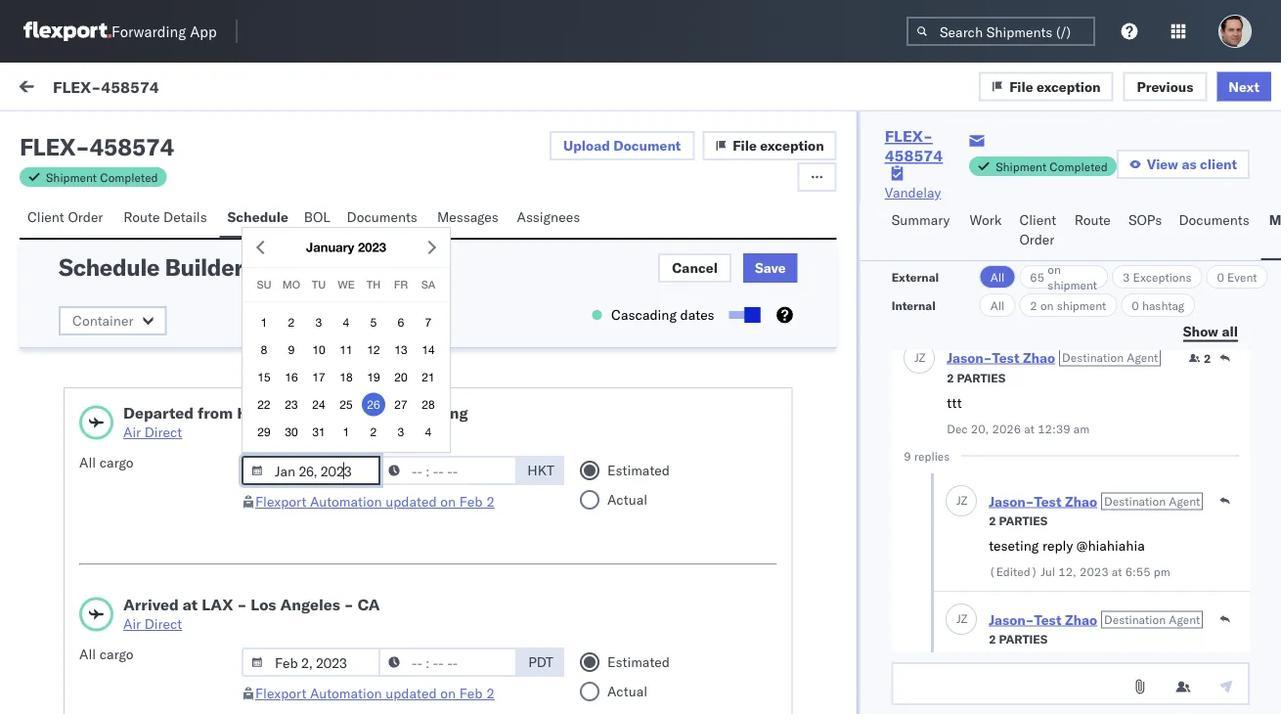 Task type: describe. For each thing, give the bounding box(es) containing it.
flex- down the cancel button
[[673, 315, 714, 333]]

1 horizontal spatial shipment
[[996, 159, 1047, 174]]

test for ttt
[[992, 349, 1019, 366]]

2 parties for ttt
[[947, 370, 1005, 385]]

2 x from the top
[[140, 302, 146, 314]]

pm for 1:02
[[415, 212, 435, 229]]

13 button
[[389, 338, 413, 361]]

j z for teseting
[[956, 493, 967, 508]]

air direct link for los
[[123, 614, 380, 634]]

1 horizontal spatial client order button
[[1012, 203, 1067, 260]]

teseting reply @hiahiahia (edited)  jul 12, 2023 at 6:55 pm
[[989, 537, 1170, 579]]

1 horizontal spatial 4 button
[[417, 420, 440, 444]]

2026
[[992, 421, 1021, 436]]

26, for oct 26, 2023, 7:16 pm pdt
[[315, 388, 336, 405]]

message button
[[230, 63, 328, 115]]

0 horizontal spatial 2023
[[358, 240, 386, 255]]

2 kong from the left
[[430, 403, 468, 423]]

1 vertical spatial file
[[733, 137, 757, 154]]

vandelay up summary
[[885, 184, 942, 201]]

0 vertical spatial 3 button
[[307, 311, 331, 334]]

my
[[20, 75, 51, 102]]

6:55
[[1125, 564, 1151, 579]]

14 button
[[417, 338, 440, 361]]

jason-test zhao destination agent for 20,
[[947, 349, 1158, 366]]

test
[[335, 246, 361, 263]]

28 button
[[417, 393, 440, 416]]

related
[[674, 170, 714, 184]]

-- : -- -- text field for departed from hkg - hong kong - hong kong
[[379, 456, 518, 485]]

1 vertical spatial exception
[[760, 137, 824, 154]]

2 vertical spatial agent
[[1169, 612, 1200, 627]]

0 horizontal spatial client order button
[[20, 200, 116, 238]]

replies
[[914, 449, 950, 463]]

13
[[395, 343, 408, 356]]

- left los
[[237, 595, 247, 614]]

2023, for 7:21
[[340, 300, 378, 317]]

am
[[1073, 421, 1090, 436]]

10
[[312, 343, 325, 356]]

work inside 'button'
[[970, 211, 1002, 228]]

vandelay for oct 27, 2023, 1:02 pm pdt
[[906, 227, 962, 245]]

8 button
[[252, 338, 276, 361]]

ttt
[[947, 394, 962, 411]]

flexport down mmm d, yyyy text field
[[255, 685, 307, 702]]

1 horizontal spatial documents button
[[1171, 203, 1262, 260]]

7:21
[[382, 300, 411, 317]]

- left ca
[[344, 595, 354, 614]]

forwarding app link
[[23, 22, 217, 41]]

resize handle column header for message
[[641, 163, 664, 458]]

@jie for @jie xiong
[[132, 422, 160, 439]]

2 vertical spatial j z
[[956, 611, 967, 626]]

2 jie from the top
[[165, 300, 181, 317]]

2 vertical spatial zhao
[[1065, 611, 1097, 628]]

1 for the rightmost 1 button
[[343, 425, 350, 439]]

on inside 65 on shipment
[[1048, 262, 1061, 276]]

container button
[[59, 306, 167, 336]]

2 parties button for teseting
[[989, 511, 1047, 528]]

jason-test zhao button for teseting
[[989, 493, 1097, 510]]

0 horizontal spatial shipment
[[46, 170, 97, 184]]

@jie xiong test
[[256, 246, 361, 263]]

0 horizontal spatial shipment completed
[[46, 170, 158, 184]]

messages inside messages button
[[437, 208, 499, 225]]

1 horizontal spatial 1 button
[[335, 420, 358, 444]]

1 for topmost 1 button
[[261, 315, 267, 329]]

24
[[312, 398, 325, 411]]

0 horizontal spatial 2 button
[[280, 311, 303, 334]]

29 button
[[252, 420, 276, 444]]

0 horizontal spatial completed
[[100, 170, 158, 184]]

12,
[[1058, 564, 1076, 579]]

actual for arrived at lax - los angeles - ca
[[608, 683, 648, 700]]

oct 26, 2023, 7:21 pm pdt
[[289, 300, 464, 317]]

27
[[395, 398, 408, 411]]

0 vertical spatial messages
[[1100, 80, 1164, 97]]

resize handle column header for actions
[[1246, 163, 1270, 458]]

air inside departed from hkg - hong kong - hong kong air direct
[[123, 424, 141, 441]]

internal (0)
[[131, 124, 208, 141]]

arrived at lax - los angeles - ca air direct
[[123, 595, 380, 632]]

destination for @hiahiahia
[[1104, 494, 1166, 508]]

show all
[[1184, 322, 1238, 339]]

as inside button
[[1182, 156, 1197, 173]]

2023, for 1:02
[[340, 212, 378, 229]]

2 vertical spatial jason-
[[989, 611, 1034, 628]]

1 horizontal spatial exception
[[1037, 78, 1101, 95]]

import work
[[145, 80, 222, 97]]

16
[[285, 370, 298, 384]]

all button for 65
[[980, 265, 1016, 289]]

0 hashtag
[[1132, 298, 1185, 313]]

related work item/shipment
[[674, 170, 826, 184]]

j z for ttt
[[914, 350, 925, 365]]

pm
[[1154, 564, 1170, 579]]

11 button
[[335, 338, 358, 361]]

xiong left hkg
[[163, 422, 201, 439]]

dates
[[680, 306, 715, 323]]

message inside button
[[238, 80, 295, 97]]

j x for @jie xiong
[[136, 390, 146, 402]]

27,
[[315, 212, 336, 229]]

zhao for 20,
[[1023, 349, 1055, 366]]

reply
[[1042, 537, 1073, 554]]

2 vertical spatial 2 button
[[362, 420, 385, 444]]

15
[[258, 370, 271, 384]]

31
[[312, 425, 325, 439]]

1 horizontal spatial file exception
[[1010, 78, 1101, 95]]

all button for 2
[[980, 293, 1016, 317]]

flexport. image
[[23, 22, 112, 41]]

1 horizontal spatial 3 button
[[389, 420, 413, 444]]

at inside ttt dec 20, 2026 at 12:39 am
[[1024, 421, 1035, 436]]

air direct link for hong
[[123, 423, 468, 442]]

5 button
[[362, 311, 385, 334]]

at inside arrived at lax - los angeles - ca air direct
[[183, 595, 198, 614]]

@matthew
[[132, 246, 201, 263]]

shipment for 65 on shipment
[[1048, 277, 1098, 292]]

schedule button
[[220, 200, 296, 238]]

app
[[190, 22, 217, 41]]

1 horizontal spatial client
[[907, 170, 938, 184]]

xiong for oct 26, 2023, 7:21 pm pdt
[[185, 300, 220, 317]]

23 button
[[280, 393, 303, 416]]

flex- right my
[[53, 77, 101, 96]]

sa
[[421, 278, 436, 291]]

january
[[306, 240, 355, 255]]

2 vertical spatial 2 parties
[[989, 631, 1047, 646]]

@jie for @jie xiong test
[[256, 246, 284, 263]]

27 button
[[389, 393, 413, 416]]

internal (0) button
[[123, 115, 219, 154]]

26 button
[[362, 393, 385, 416]]

show
[[1184, 322, 1219, 339]]

read
[[1186, 80, 1219, 97]]

1 horizontal spatial shipment completed
[[996, 159, 1108, 174]]

1 resize handle column header from the left
[[58, 163, 82, 458]]

2 vertical spatial test
[[1034, 611, 1061, 628]]

@jie xiong
[[132, 422, 201, 439]]

vandelay for oct 26, 2023, 7:16 pm pdt
[[906, 404, 962, 421]]

29
[[258, 425, 271, 439]]

all cargo for departed
[[79, 454, 134, 471]]

flexport automation updated on feb 2 button for hong
[[255, 493, 495, 510]]

9 for 9 replies
[[904, 449, 911, 463]]

20
[[395, 370, 408, 384]]

route details button
[[116, 200, 220, 238]]

11
[[340, 343, 353, 356]]

z for teseting
[[961, 493, 967, 508]]

2 horizontal spatial 2 button
[[1189, 350, 1211, 366]]

2 parties for teseting
[[989, 513, 1047, 528]]

route button
[[1067, 203, 1121, 260]]

work inside button
[[190, 80, 222, 97]]

2 horizontal spatial external
[[1041, 80, 1097, 97]]

9 replies
[[904, 449, 950, 463]]

feb for arrived at lax - los angeles - ca
[[460, 685, 483, 702]]

xiong up tu
[[287, 246, 325, 263]]

cargo for arrived
[[100, 646, 134, 663]]

cargo for departed
[[100, 454, 134, 471]]

0 event
[[1217, 270, 1258, 284]]

0 vertical spatial 4 button
[[335, 311, 358, 334]]

0 vertical spatial 3
[[1123, 270, 1130, 284]]

january 2023
[[306, 240, 386, 255]]

previous
[[1137, 78, 1194, 95]]

flex- up vandelay link
[[885, 126, 933, 146]]

my work
[[20, 75, 106, 102]]

10 button
[[307, 338, 331, 361]]

hkt
[[527, 462, 555, 479]]

all cargo for arrived
[[79, 646, 134, 663]]

0 vertical spatial as
[[1168, 80, 1182, 97]]

3 exceptions
[[1123, 270, 1192, 284]]

flexport down mmm d, yyyy text box
[[255, 493, 307, 510]]

flex- 458574 for oct 26, 2023, 7:21 pm pdt
[[673, 315, 765, 333]]

65
[[1030, 270, 1045, 284]]

jason- for teseting
[[989, 493, 1034, 510]]

client order for the leftmost client order button
[[27, 208, 103, 225]]

21 button
[[417, 365, 440, 389]]

9 button
[[280, 338, 303, 361]]

save
[[755, 259, 786, 276]]

1 kong from the left
[[331, 403, 370, 423]]

estimated for arrived at lax - los angeles - ca
[[608, 653, 670, 671]]

- left 23
[[275, 403, 284, 423]]

zhao for @hiahiahia
[[1065, 493, 1097, 510]]

1 vertical spatial file exception
[[733, 137, 824, 154]]

30 button
[[280, 420, 303, 444]]

bol button
[[296, 200, 339, 238]]

2 vertical spatial parties
[[999, 631, 1047, 646]]

forwarding app
[[112, 22, 217, 41]]

departed from hkg - hong kong - hong kong air direct
[[123, 403, 468, 441]]

12
[[367, 343, 380, 356]]

9 for 9
[[288, 343, 295, 356]]

25
[[340, 398, 353, 411]]

loftus
[[204, 246, 246, 263]]

all
[[1222, 322, 1238, 339]]

oct 27, 2023, 1:02 pm pdt
[[289, 212, 464, 229]]

1 horizontal spatial completed
[[1050, 159, 1108, 174]]

flexport automation updated on feb 2 button for ca
[[255, 685, 495, 702]]

mark
[[982, 80, 1016, 97]]

cascading
[[612, 306, 677, 323]]

1 horizontal spatial documents
[[1179, 211, 1250, 228]]

0 vertical spatial flex- 458574
[[885, 126, 943, 165]]

client order for the rightmost client order button
[[1020, 211, 1057, 248]]

pm for 7:16
[[415, 388, 435, 405]]

0 horizontal spatial documents button
[[339, 200, 429, 238]]

estimated for departed from hkg - hong kong - hong kong
[[608, 462, 670, 479]]

internal for internal
[[892, 298, 936, 313]]

fr
[[394, 278, 408, 291]]

18 button
[[335, 365, 358, 389]]

2 vertical spatial jason-test zhao button
[[989, 611, 1097, 628]]



Task type: vqa. For each thing, say whether or not it's contained in the screenshot.
the Hold
no



Task type: locate. For each thing, give the bounding box(es) containing it.
1 vertical spatial 3 button
[[389, 420, 413, 444]]

1 horizontal spatial messages
[[1100, 80, 1164, 97]]

jie xiong for loftus
[[165, 212, 220, 229]]

21
[[422, 370, 435, 384]]

0 vertical spatial 1
[[261, 315, 267, 329]]

0 vertical spatial actual
[[608, 491, 648, 508]]

flexport automation updated on feb 2 down mmm d, yyyy text field
[[255, 685, 495, 702]]

external down summary button
[[892, 270, 939, 284]]

3 for the right '3' button
[[398, 425, 404, 439]]

2 j x from the top
[[136, 302, 146, 314]]

hkg
[[237, 403, 271, 423]]

2 parties down "(edited)"
[[989, 631, 1047, 646]]

1 26, from the top
[[315, 300, 336, 317]]

(3)
[[90, 124, 116, 141]]

2 jie xiong from the top
[[165, 300, 220, 317]]

2 flexport automation updated on feb 2 button from the top
[[255, 685, 495, 702]]

shipment down flex
[[46, 170, 97, 184]]

shipment completed up route button
[[996, 159, 1108, 174]]

2 flexport automation updated on feb 2 from the top
[[255, 685, 495, 702]]

2
[[1030, 298, 1038, 313], [288, 315, 295, 329], [1204, 351, 1211, 365], [947, 370, 954, 385], [370, 425, 377, 439], [486, 493, 495, 510], [989, 513, 996, 528], [989, 631, 996, 646], [486, 685, 495, 702]]

order down flex - 458574
[[68, 208, 103, 225]]

oct for oct 26, 2023, 7:16 pm pdt
[[289, 388, 312, 405]]

shipment up 2 on shipment
[[1048, 277, 1098, 292]]

3 jie from the top
[[165, 388, 181, 405]]

1 jie from the top
[[165, 212, 181, 229]]

flexport down 15 at left
[[231, 389, 275, 404]]

1 vertical spatial as
[[1182, 156, 1197, 173]]

2 vertical spatial at
[[183, 595, 198, 614]]

2 vertical spatial jason-test zhao destination agent
[[989, 611, 1200, 628]]

flexport for oct 26, 2023, 7:21 pm pdt
[[231, 301, 275, 316]]

1 vertical spatial feb
[[460, 685, 483, 702]]

1 horizontal spatial client order
[[1020, 211, 1057, 248]]

jason- up ttt
[[947, 349, 992, 366]]

flexport
[[231, 213, 275, 228], [231, 301, 275, 316], [231, 389, 275, 404], [255, 493, 307, 510], [255, 685, 307, 702]]

vandelay for oct 26, 2023, 7:21 pm pdt
[[906, 315, 962, 333]]

file down search shipments (/) text field
[[1010, 78, 1034, 95]]

file exception down search shipments (/) text field
[[1010, 78, 1101, 95]]

None checkbox
[[31, 167, 51, 187], [729, 311, 757, 319], [31, 315, 51, 334], [31, 167, 51, 187], [729, 311, 757, 319], [31, 315, 51, 334]]

4 left '5'
[[343, 315, 350, 329]]

order for the leftmost client order button
[[68, 208, 103, 225]]

client for the leftmost client order button
[[27, 208, 64, 225]]

0 vertical spatial jason-test zhao button
[[947, 349, 1055, 366]]

flex- 458574 link
[[885, 126, 970, 165]]

save button
[[743, 253, 798, 283]]

direct down departed
[[145, 424, 182, 441]]

actual for departed from hkg - hong kong - hong kong
[[608, 491, 648, 508]]

agent for @hiahiahia
[[1169, 494, 1200, 508]]

1 vertical spatial work
[[970, 211, 1002, 228]]

external right mark
[[1041, 80, 1097, 97]]

1 horizontal spatial file
[[1010, 78, 1034, 95]]

cascading dates
[[612, 306, 715, 323]]

2 26, from the top
[[315, 388, 336, 405]]

2 parties button for ttt
[[947, 368, 1005, 385]]

jason-test zhao destination agent for @hiahiahia
[[989, 493, 1200, 510]]

0 vertical spatial pm
[[415, 212, 435, 229]]

2 air from the top
[[123, 615, 141, 632]]

2 vertical spatial 3
[[398, 425, 404, 439]]

1 horizontal spatial 1
[[343, 425, 350, 439]]

2 estimated from the top
[[608, 653, 670, 671]]

resize handle column header for related work item/shipment
[[874, 163, 897, 458]]

schedule for schedule
[[227, 208, 288, 225]]

7:16
[[382, 388, 411, 405]]

4 for rightmost 4 button
[[425, 425, 432, 439]]

MMM D, YYYY text field
[[242, 456, 381, 485]]

zhao up reply at the bottom right of page
[[1065, 493, 1097, 510]]

1 vertical spatial external
[[31, 124, 87, 141]]

0 horizontal spatial schedule
[[59, 252, 160, 282]]

22
[[258, 398, 271, 411]]

departed
[[123, 403, 194, 423]]

1 air direct link from the top
[[123, 423, 468, 442]]

3 resize handle column header from the left
[[874, 163, 897, 458]]

parties for teseting
[[999, 513, 1047, 528]]

1 vertical spatial jie
[[165, 300, 181, 317]]

pdt for oct 26, 2023, 7:21 pm pdt
[[439, 300, 464, 317]]

1 updated from the top
[[386, 493, 437, 510]]

4 button down 28 button
[[417, 420, 440, 444]]

0 horizontal spatial file exception
[[733, 137, 824, 154]]

1 vertical spatial 2023,
[[340, 300, 378, 317]]

1 air from the top
[[123, 424, 141, 441]]

as
[[1168, 80, 1182, 97], [1182, 156, 1197, 173]]

automation for angeles
[[310, 685, 382, 702]]

None text field
[[892, 662, 1250, 705]]

1 actual from the top
[[608, 491, 648, 508]]

direct inside departed from hkg - hong kong - hong kong air direct
[[145, 424, 182, 441]]

@hiahiahia
[[1076, 537, 1145, 554]]

2 vertical spatial jie
[[165, 388, 181, 405]]

0 vertical spatial 0
[[1217, 270, 1225, 284]]

x
[[140, 214, 146, 226], [140, 302, 146, 314], [140, 390, 146, 402]]

1 vertical spatial 2 parties
[[989, 513, 1047, 528]]

jie for @jie
[[165, 388, 181, 405]]

flexport up loftus
[[231, 213, 275, 228]]

2 vertical spatial 2023,
[[340, 388, 378, 405]]

26, down tu
[[315, 300, 336, 317]]

2 horizontal spatial at
[[1112, 564, 1122, 579]]

1 oct from the top
[[289, 212, 312, 229]]

22 button
[[252, 393, 276, 416]]

external for external (3)
[[31, 124, 87, 141]]

x up hello
[[140, 302, 146, 314]]

1 cargo from the top
[[100, 454, 134, 471]]

1 vertical spatial direct
[[145, 615, 182, 632]]

upload document
[[564, 137, 681, 154]]

0 horizontal spatial 4
[[343, 315, 350, 329]]

0 vertical spatial file
[[1010, 78, 1034, 95]]

0 for 0 event
[[1217, 270, 1225, 284]]

next
[[1229, 78, 1260, 95]]

at left 6:55
[[1112, 564, 1122, 579]]

2 actual from the top
[[608, 683, 648, 700]]

4 resize handle column header from the left
[[1107, 163, 1130, 458]]

2 vertical spatial 2 parties button
[[989, 630, 1047, 647]]

1 vertical spatial flex- 458574
[[673, 227, 765, 245]]

4 down 28 at the bottom left of page
[[425, 425, 432, 439]]

0 vertical spatial updated
[[386, 493, 437, 510]]

th
[[367, 278, 381, 291]]

@matthew loftus
[[132, 246, 246, 263]]

1 feb from the top
[[460, 493, 483, 510]]

9 inside 9 button
[[288, 343, 295, 356]]

0 left hashtag
[[1132, 298, 1139, 313]]

feb for departed from hkg - hong kong - hong kong
[[460, 493, 483, 510]]

at left the lax on the bottom of page
[[183, 595, 198, 614]]

oct left 27,
[[289, 212, 312, 229]]

3 button down 27 button
[[389, 420, 413, 444]]

completed down flex - 458574
[[100, 170, 158, 184]]

1 horizontal spatial 0
[[1217, 270, 1225, 284]]

lax
[[202, 595, 233, 614]]

1 vertical spatial flexport automation updated on feb 2
[[255, 685, 495, 702]]

next button
[[1217, 72, 1272, 101]]

1 horizontal spatial 2 button
[[362, 420, 385, 444]]

2 button
[[280, 311, 303, 334], [1189, 350, 1211, 366], [362, 420, 385, 444]]

jason- up teseting at the bottom right
[[989, 493, 1034, 510]]

458574
[[101, 77, 159, 96], [89, 132, 174, 161], [885, 146, 943, 165], [714, 227, 765, 245], [714, 315, 765, 333]]

xiong
[[185, 212, 220, 229], [287, 246, 325, 263], [185, 300, 220, 317], [185, 388, 220, 405], [163, 422, 201, 439]]

0 vertical spatial zhao
[[1023, 349, 1055, 366]]

messages
[[1100, 80, 1164, 97], [437, 208, 499, 225]]

26, down the 17
[[315, 388, 336, 405]]

1 all button from the top
[[980, 265, 1016, 289]]

0 vertical spatial 2 button
[[280, 311, 303, 334]]

client for the rightmost client order button
[[1020, 211, 1057, 228]]

0 horizontal spatial messages
[[437, 208, 499, 225]]

2023 inside teseting reply @hiahiahia (edited)  jul 12, 2023 at 6:55 pm
[[1079, 564, 1109, 579]]

shipment down 65 on shipment
[[1057, 298, 1107, 313]]

1 hong from the left
[[288, 403, 328, 423]]

flex- up cancel
[[673, 227, 714, 245]]

1 vertical spatial 3
[[316, 315, 322, 329]]

0 horizontal spatial client order
[[27, 208, 103, 225]]

work for my
[[56, 75, 106, 102]]

direct down arrived at the left bottom
[[145, 615, 182, 632]]

updated for ca
[[386, 685, 437, 702]]

flexport automation updated on feb 2 button down mmm d, yyyy text box
[[255, 493, 495, 510]]

2 vertical spatial flex- 458574
[[673, 315, 765, 333]]

all button left 65
[[980, 265, 1016, 289]]

oct for oct 26, 2023, 7:21 pm pdt
[[289, 300, 312, 317]]

j x
[[136, 214, 146, 226], [136, 302, 146, 314], [136, 390, 146, 402]]

1:02
[[382, 212, 411, 229]]

0 horizontal spatial 3 button
[[307, 311, 331, 334]]

1 jie xiong from the top
[[165, 212, 220, 229]]

test
[[992, 349, 1019, 366], [1034, 493, 1061, 510], [1034, 611, 1061, 628]]

2 updated from the top
[[386, 685, 437, 702]]

documents
[[347, 208, 418, 225], [1179, 211, 1250, 228]]

internal for internal (0)
[[131, 124, 179, 141]]

jason-test zhao destination agent down 2 on shipment
[[947, 349, 1158, 366]]

angeles
[[280, 595, 340, 614]]

19
[[367, 370, 380, 384]]

exception
[[1037, 78, 1101, 95], [760, 137, 824, 154]]

2 parties button down "(edited)"
[[989, 630, 1047, 647]]

1 vertical spatial pm
[[415, 300, 435, 317]]

vandelay up ttt
[[906, 315, 962, 333]]

oct for oct 27, 2023, 1:02 pm pdt
[[289, 212, 312, 229]]

@jie up su on the top left
[[256, 246, 284, 263]]

test for teseting
[[1034, 493, 1061, 510]]

at inside teseting reply @hiahiahia (edited)  jul 12, 2023 at 6:55 pm
[[1112, 564, 1122, 579]]

3 j x from the top
[[136, 390, 146, 402]]

- left 27
[[373, 403, 383, 423]]

1 vertical spatial message
[[131, 170, 177, 184]]

0 horizontal spatial 0
[[1132, 298, 1139, 313]]

cargo down the @jie xiong
[[100, 454, 134, 471]]

arrived
[[123, 595, 179, 614]]

3 x from the top
[[140, 390, 146, 402]]

2 parties up teseting at the bottom right
[[989, 513, 1047, 528]]

external for external
[[892, 270, 939, 284]]

direct inside arrived at lax - los angeles - ca air direct
[[145, 615, 182, 632]]

65 on shipment
[[1030, 262, 1098, 292]]

jie
[[165, 212, 181, 229], [165, 300, 181, 317], [165, 388, 181, 405]]

order inside client order
[[1020, 231, 1055, 248]]

3 2023, from the top
[[340, 388, 378, 405]]

jason-test zhao button up reply at the bottom right of page
[[989, 493, 1097, 510]]

1 horizontal spatial order
[[1020, 231, 1055, 248]]

1 j x from the top
[[136, 214, 146, 226]]

test up ttt dec 20, 2026 at 12:39 am
[[992, 349, 1019, 366]]

order up 65
[[1020, 231, 1055, 248]]

4 for 4 button to the top
[[343, 315, 350, 329]]

0 vertical spatial at
[[1024, 421, 1035, 436]]

x for @matthew
[[140, 214, 146, 226]]

updated for hong
[[386, 493, 437, 510]]

1 vertical spatial -- : -- -- text field
[[379, 648, 518, 677]]

1 vertical spatial oct
[[289, 300, 312, 317]]

work for related
[[718, 170, 743, 184]]

zhao down 2 on shipment
[[1023, 349, 1055, 366]]

0 horizontal spatial hong
[[288, 403, 328, 423]]

internal
[[131, 124, 179, 141], [892, 298, 936, 313]]

agent down pm
[[1169, 612, 1200, 627]]

5
[[370, 315, 377, 329]]

12 button
[[362, 338, 385, 361]]

2 parties button up teseting at the bottom right
[[989, 511, 1047, 528]]

all cargo
[[79, 454, 134, 471], [79, 646, 134, 663]]

at
[[1024, 421, 1035, 436], [1112, 564, 1122, 579], [183, 595, 198, 614]]

0 vertical spatial 1 button
[[252, 311, 276, 334]]

j x up departed
[[136, 390, 146, 402]]

jason-test zhao destination agent up @hiahiahia
[[989, 493, 1200, 510]]

5 resize handle column header from the left
[[1246, 163, 1270, 458]]

16 button
[[280, 365, 303, 389]]

schedule for schedule builder
[[59, 252, 160, 282]]

work right summary button
[[970, 211, 1002, 228]]

1 horizontal spatial message
[[238, 80, 295, 97]]

2 oct from the top
[[289, 300, 312, 317]]

xiong up the @jie xiong
[[185, 388, 220, 405]]

x up @matthew
[[140, 214, 146, 226]]

0 for 0 hashtag
[[1132, 298, 1139, 313]]

0 vertical spatial 2023
[[358, 240, 386, 255]]

jie xiong for xiong
[[165, 388, 220, 405]]

destination up @hiahiahia
[[1104, 494, 1166, 508]]

documents button up 0 event
[[1171, 203, 1262, 260]]

3 for '3' button to the top
[[316, 315, 322, 329]]

3 jie xiong from the top
[[165, 388, 220, 405]]

xiong for oct 26, 2023, 7:16 pm pdt
[[185, 388, 220, 405]]

show all button
[[1172, 317, 1250, 346]]

3 button up 10 button
[[307, 311, 331, 334]]

1 automation from the top
[[310, 493, 382, 510]]

client
[[1200, 156, 1238, 173]]

1 vertical spatial jason-test zhao button
[[989, 493, 1097, 510]]

external inside button
[[31, 124, 87, 141]]

2 air direct link from the top
[[123, 614, 380, 634]]

flex-458574
[[53, 77, 159, 96]]

0 vertical spatial air
[[123, 424, 141, 441]]

document
[[614, 137, 681, 154]]

0 horizontal spatial kong
[[331, 403, 370, 423]]

7 button
[[417, 311, 440, 334]]

flexport automation updated on feb 2 for hong
[[255, 493, 495, 510]]

flexport automation updated on feb 2 down mmm d, yyyy text box
[[255, 493, 495, 510]]

pm
[[415, 212, 435, 229], [415, 300, 435, 317], [415, 388, 435, 405]]

route for route details
[[124, 208, 160, 225]]

1 vertical spatial zhao
[[1065, 493, 1097, 510]]

2 resize handle column header from the left
[[641, 163, 664, 458]]

exception right mark
[[1037, 78, 1101, 95]]

air inside arrived at lax - los angeles - ca air direct
[[123, 615, 141, 632]]

@jie left 'from'
[[132, 422, 160, 439]]

0 vertical spatial x
[[140, 214, 146, 226]]

2 vertical spatial z
[[961, 611, 967, 626]]

0 vertical spatial 4
[[343, 315, 350, 329]]

agent
[[1127, 350, 1158, 365], [1169, 494, 1200, 508], [1169, 612, 1200, 627]]

resize handle column header for client
[[1107, 163, 1130, 458]]

15 button
[[252, 365, 276, 389]]

oct
[[289, 212, 312, 229], [289, 300, 312, 317], [289, 388, 312, 405]]

2 parties
[[947, 370, 1005, 385], [989, 513, 1047, 528], [989, 631, 1047, 646]]

month  2023-01 element
[[249, 309, 444, 446]]

- left (3)
[[75, 132, 89, 161]]

pm down 21
[[415, 388, 435, 405]]

1 vertical spatial 1 button
[[335, 420, 358, 444]]

2 button down show
[[1189, 350, 1211, 366]]

file up "related work item/shipment"
[[733, 137, 757, 154]]

2 hong from the left
[[387, 403, 426, 423]]

internal down summary button
[[892, 298, 936, 313]]

los
[[251, 595, 276, 614]]

message up route details
[[131, 170, 177, 184]]

test up reply at the bottom right of page
[[1034, 493, 1061, 510]]

2 vertical spatial oct
[[289, 388, 312, 405]]

0 horizontal spatial at
[[183, 595, 198, 614]]

26
[[367, 398, 380, 411]]

agent for 20,
[[1127, 350, 1158, 365]]

MMM D, YYYY text field
[[242, 648, 381, 677]]

flex- 458574 for oct 27, 2023, 1:02 pm pdt
[[673, 227, 765, 245]]

-- : -- -- text field
[[379, 456, 518, 485], [379, 648, 518, 677]]

client right work 'button'
[[1020, 211, 1057, 228]]

0 vertical spatial automation
[[310, 493, 382, 510]]

0 horizontal spatial work
[[190, 80, 222, 97]]

flex- 458574 down the cancel button
[[673, 315, 765, 333]]

j x up @matthew
[[136, 214, 146, 226]]

1 direct from the top
[[145, 424, 182, 441]]

28
[[422, 398, 435, 411]]

0 horizontal spatial documents
[[347, 208, 418, 225]]

x for @jie
[[140, 390, 146, 402]]

oct 26, 2023, 7:16 pm pdt
[[289, 388, 464, 405]]

2023 down oct 27, 2023, 1:02 pm pdt
[[358, 240, 386, 255]]

25 button
[[335, 393, 358, 416]]

all button left 2 on shipment
[[980, 293, 1016, 317]]

1 vertical spatial all button
[[980, 293, 1016, 317]]

mo
[[283, 278, 300, 291]]

1 vertical spatial 9
[[904, 449, 911, 463]]

hashtag
[[1143, 298, 1185, 313]]

air direct link
[[123, 423, 468, 442], [123, 614, 380, 634]]

j x for @matthew loftus
[[136, 214, 146, 226]]

1 vertical spatial x
[[140, 302, 146, 314]]

1 horizontal spatial external
[[892, 270, 939, 284]]

flex- 458574 up vandelay link
[[885, 126, 943, 165]]

parties down "(edited)"
[[999, 631, 1047, 646]]

jason-test zhao button for ttt
[[947, 349, 1055, 366]]

9 left replies
[[904, 449, 911, 463]]

2023 right 12,
[[1079, 564, 1109, 579]]

jason- down "(edited)"
[[989, 611, 1034, 628]]

jason-test zhao button down jul
[[989, 611, 1097, 628]]

1 -- : -- -- text field from the top
[[379, 456, 518, 485]]

jason-test zhao button up ttt dec 20, 2026 at 12:39 am
[[947, 349, 1055, 366]]

air down arrived at the left bottom
[[123, 615, 141, 632]]

24 button
[[307, 393, 331, 416]]

parties for ttt
[[957, 370, 1005, 385]]

builder
[[165, 252, 243, 282]]

container
[[72, 312, 133, 329]]

1 vertical spatial jie xiong
[[165, 300, 220, 317]]

1 vertical spatial j z
[[956, 493, 967, 508]]

1 2023, from the top
[[340, 212, 378, 229]]

from
[[198, 403, 233, 423]]

xiong down builder
[[185, 300, 220, 317]]

2 direct from the top
[[145, 615, 182, 632]]

0 vertical spatial message
[[238, 80, 295, 97]]

actual
[[608, 491, 648, 508], [608, 683, 648, 700]]

pm for 7:21
[[415, 300, 435, 317]]

pdt for oct 26, 2023, 7:16 pm pdt
[[439, 388, 464, 405]]

0 horizontal spatial 4 button
[[335, 311, 358, 334]]

sops button
[[1121, 203, 1171, 260]]

oct down mo
[[289, 300, 312, 317]]

0 vertical spatial all cargo
[[79, 454, 134, 471]]

2 parties up ttt
[[947, 370, 1005, 385]]

2 horizontal spatial client
[[1020, 211, 1057, 228]]

0 horizontal spatial 1 button
[[252, 311, 276, 334]]

1 vertical spatial shipment
[[1057, 298, 1107, 313]]

vandelay down vandelay link
[[906, 227, 962, 245]]

resize handle column header
[[58, 163, 82, 458], [641, 163, 664, 458], [874, 163, 897, 458], [1107, 163, 1130, 458], [1246, 163, 1270, 458]]

2 all cargo from the top
[[79, 646, 134, 663]]

destination for 20,
[[1062, 350, 1124, 365]]

shipment inside 65 on shipment
[[1048, 277, 1098, 292]]

internal inside internal (0) button
[[131, 124, 179, 141]]

schedule builder
[[59, 252, 243, 282]]

(edited)
[[989, 564, 1038, 579]]

1 all cargo from the top
[[79, 454, 134, 471]]

0 left event
[[1217, 270, 1225, 284]]

1 estimated from the top
[[608, 462, 670, 479]]

flexport automation updated on feb 2 for ca
[[255, 685, 495, 702]]

2 automation from the top
[[310, 685, 382, 702]]

None checkbox
[[31, 226, 51, 246], [31, 403, 51, 422], [31, 226, 51, 246], [31, 403, 51, 422]]

1 pm from the top
[[415, 212, 435, 229]]

-- : -- -- text field for arrived at lax - los angeles - ca
[[379, 648, 518, 677]]

4
[[343, 315, 350, 329], [425, 425, 432, 439]]

1 vertical spatial 4
[[425, 425, 432, 439]]

view as client button
[[1117, 150, 1250, 179]]

3
[[1123, 270, 1130, 284], [316, 315, 322, 329], [398, 425, 404, 439]]

1 vertical spatial agent
[[1169, 494, 1200, 508]]

parties up teseting at the bottom right
[[999, 513, 1047, 528]]

3 pm from the top
[[415, 388, 435, 405]]

route left details
[[124, 208, 160, 225]]

2 2023, from the top
[[340, 300, 378, 317]]

26, for oct 26, 2023, 7:21 pm pdt
[[315, 300, 336, 317]]

2 pm from the top
[[415, 300, 435, 317]]

1 vertical spatial order
[[1020, 231, 1055, 248]]

18
[[340, 370, 353, 384]]

2 vertical spatial pm
[[415, 388, 435, 405]]

as left "read" at the right of page
[[1168, 80, 1182, 97]]

xiong up @matthew loftus
[[185, 212, 220, 229]]

1 x from the top
[[140, 214, 146, 226]]

1 vertical spatial 4 button
[[417, 420, 440, 444]]

1 up "8"
[[261, 315, 267, 329]]

ca
[[358, 595, 380, 614]]

flexport for oct 26, 2023, 7:16 pm pdt
[[231, 389, 275, 404]]

all cargo down arrived at the left bottom
[[79, 646, 134, 663]]

jason-
[[947, 349, 992, 366], [989, 493, 1034, 510], [989, 611, 1034, 628]]

0 vertical spatial 2 parties
[[947, 370, 1005, 385]]

Search Shipments (/) text field
[[907, 17, 1096, 46]]

xiong for oct 27, 2023, 1:02 pm pdt
[[185, 212, 220, 229]]

vandelay up dec
[[906, 404, 962, 421]]

pdt for oct 27, 2023, 1:02 pm pdt
[[439, 212, 464, 229]]

1 flexport automation updated on feb 2 from the top
[[255, 493, 495, 510]]

jie for @matthew
[[165, 212, 181, 229]]

2 feb from the top
[[460, 685, 483, 702]]

work right import at the left top of the page
[[190, 80, 222, 97]]

import
[[145, 80, 186, 97]]

3 oct from the top
[[289, 388, 312, 405]]

shipment for 2 on shipment
[[1057, 298, 1107, 313]]

client down flex- 458574 link at the right top of the page
[[907, 170, 938, 184]]

2 -- : -- -- text field from the top
[[379, 648, 518, 677]]

jul
[[1041, 564, 1055, 579]]

cargo down arrived at the left bottom
[[100, 646, 134, 663]]

0 vertical spatial direct
[[145, 424, 182, 441]]

as right view
[[1182, 156, 1197, 173]]

2023, for 7:16
[[340, 388, 378, 405]]

documents down client
[[1179, 211, 1250, 228]]

route left sops
[[1075, 211, 1111, 228]]

14
[[422, 343, 435, 356]]

2 cargo from the top
[[100, 646, 134, 663]]

2 button up 9 button
[[280, 311, 303, 334]]

tu
[[312, 278, 326, 291]]

2 vertical spatial destination
[[1104, 612, 1166, 627]]

2 all button from the top
[[980, 293, 1016, 317]]

1 vertical spatial jason-
[[989, 493, 1034, 510]]

j
[[136, 214, 140, 226], [136, 302, 140, 314], [914, 350, 919, 365], [136, 390, 140, 402], [956, 493, 961, 508], [956, 611, 961, 626]]

schedule inside schedule button
[[227, 208, 288, 225]]

1 horizontal spatial internal
[[892, 298, 936, 313]]

1 vertical spatial 2 parties button
[[989, 511, 1047, 528]]

view as client
[[1147, 156, 1238, 173]]

1 flexport automation updated on feb 2 button from the top
[[255, 493, 495, 510]]

client order button
[[20, 200, 116, 238], [1012, 203, 1067, 260]]

flexport for oct 27, 2023, 1:02 pm pdt
[[231, 213, 275, 228]]

1 vertical spatial all cargo
[[79, 646, 134, 663]]

bol
[[304, 208, 331, 225]]

vandelay
[[885, 184, 942, 201], [906, 227, 962, 245], [906, 315, 962, 333], [906, 404, 962, 421]]

3 down 27
[[398, 425, 404, 439]]

upload
[[564, 137, 610, 154]]



